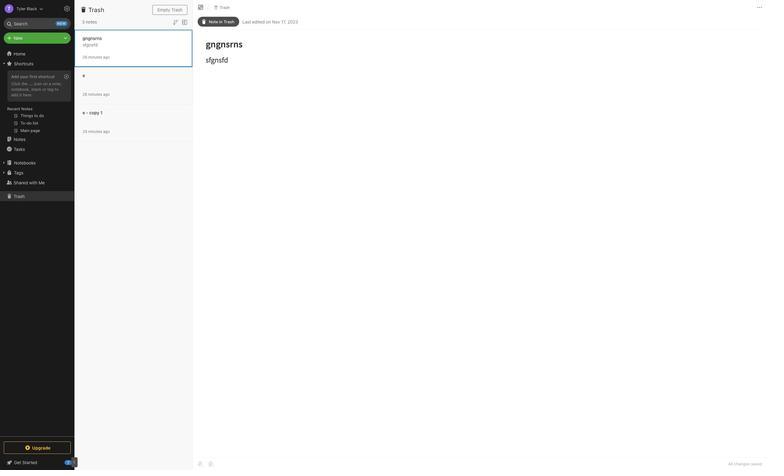 Task type: locate. For each thing, give the bounding box(es) containing it.
ago for e
[[103, 92, 110, 97]]

minutes up copy
[[88, 92, 102, 97]]

notebook,
[[11, 87, 30, 92]]

new
[[57, 21, 66, 25]]

last
[[242, 19, 251, 24]]

group
[[0, 69, 74, 137]]

notes right recent
[[21, 106, 32, 111]]

17,
[[281, 19, 286, 24]]

new button
[[4, 33, 71, 44]]

0 vertical spatial minutes
[[88, 55, 102, 59]]

shared with me
[[14, 180, 45, 185]]

1 vertical spatial minutes
[[88, 92, 102, 97]]

expand tags image
[[2, 170, 7, 175]]

copy
[[89, 110, 99, 115]]

click the ...
[[11, 81, 33, 86]]

on
[[266, 19, 271, 24], [43, 81, 48, 86]]

29 minutes ago
[[83, 129, 110, 134]]

empty trash button
[[153, 5, 187, 15]]

notes link
[[0, 134, 74, 144]]

Note Editor text field
[[193, 30, 767, 458]]

tree
[[0, 49, 74, 437]]

0 vertical spatial on
[[266, 19, 271, 24]]

3 minutes from the top
[[88, 129, 102, 134]]

empty trash
[[158, 7, 183, 12]]

1 vertical spatial on
[[43, 81, 48, 86]]

trash link
[[0, 192, 74, 201]]

0 vertical spatial 28 minutes ago
[[83, 55, 110, 59]]

2 28 minutes ago from the top
[[83, 92, 110, 97]]

nov
[[272, 19, 280, 24]]

trash up note in trash
[[219, 5, 230, 10]]

trash button
[[212, 3, 232, 12]]

1 vertical spatial 28 minutes ago
[[83, 92, 110, 97]]

tyler black
[[16, 6, 37, 11]]

e
[[83, 73, 85, 78], [83, 110, 85, 115]]

1 vertical spatial e
[[83, 110, 85, 115]]

0 vertical spatial e
[[83, 73, 85, 78]]

shortcuts
[[14, 61, 33, 66]]

add tag image
[[207, 461, 214, 468]]

a
[[49, 81, 51, 86]]

trash up sort options field
[[171, 7, 183, 12]]

1 28 from the top
[[83, 55, 87, 59]]

icon on a note, notebook, stack or tag to add it here.
[[11, 81, 62, 97]]

notebooks link
[[0, 158, 74, 168]]

last edited on nov 17, 2023
[[242, 19, 298, 24]]

minutes
[[88, 55, 102, 59], [88, 92, 102, 97], [88, 129, 102, 134]]

0 vertical spatial ago
[[103, 55, 110, 59]]

28 up the "-"
[[83, 92, 87, 97]]

here.
[[23, 92, 32, 97]]

ago
[[103, 55, 110, 59], [103, 92, 110, 97], [103, 129, 110, 134]]

0 vertical spatial notes
[[21, 106, 32, 111]]

trash up notes
[[88, 6, 104, 13]]

Help and Learning task checklist field
[[0, 458, 74, 468]]

to
[[55, 87, 58, 92]]

home link
[[0, 49, 74, 59]]

28 minutes ago down sfgnsfd
[[83, 55, 110, 59]]

1 horizontal spatial on
[[266, 19, 271, 24]]

2 vertical spatial ago
[[103, 129, 110, 134]]

minutes for e
[[88, 92, 102, 97]]

trash
[[219, 5, 230, 10], [88, 6, 104, 13], [171, 7, 183, 12], [224, 19, 234, 24], [14, 194, 25, 199]]

trash inside tree
[[14, 194, 25, 199]]

28
[[83, 55, 87, 59], [83, 92, 87, 97]]

on left a
[[43, 81, 48, 86]]

sfgnsfd
[[83, 42, 98, 47]]

notes up tasks
[[14, 137, 26, 142]]

recent notes
[[7, 106, 32, 111]]

2 vertical spatial minutes
[[88, 129, 102, 134]]

1 e from the top
[[83, 73, 85, 78]]

28 minutes ago
[[83, 55, 110, 59], [83, 92, 110, 97]]

all
[[728, 462, 733, 467]]

More actions field
[[756, 2, 764, 12]]

28 minutes ago up copy
[[83, 92, 110, 97]]

trash down shared in the left top of the page
[[14, 194, 25, 199]]

group containing add your first shortcut
[[0, 69, 74, 137]]

stack
[[31, 87, 41, 92]]

-
[[86, 110, 88, 115]]

shared with me link
[[0, 178, 74, 188]]

notes
[[21, 106, 32, 111], [14, 137, 26, 142]]

e - copy 1
[[83, 110, 103, 115]]

2 e from the top
[[83, 110, 85, 115]]

home
[[14, 51, 26, 56]]

minutes down sfgnsfd
[[88, 55, 102, 59]]

1 vertical spatial 28
[[83, 92, 87, 97]]

3
[[82, 19, 85, 25]]

upgrade button
[[4, 442, 71, 455]]

me
[[39, 180, 45, 185]]

minutes right 29
[[88, 129, 102, 134]]

or
[[42, 87, 46, 92]]

2 minutes from the top
[[88, 92, 102, 97]]

first
[[30, 74, 37, 79]]

2 28 from the top
[[83, 92, 87, 97]]

28 down sfgnsfd
[[83, 55, 87, 59]]

1 vertical spatial ago
[[103, 92, 110, 97]]

1 28 minutes ago from the top
[[83, 55, 110, 59]]

gngnsrns
[[83, 36, 102, 41]]

on left nov
[[266, 19, 271, 24]]

28 minutes ago for gngnsrns
[[83, 55, 110, 59]]

tags
[[14, 170, 23, 176]]

icon
[[34, 81, 42, 86]]

3 ago from the top
[[103, 129, 110, 134]]

0 vertical spatial 28
[[83, 55, 87, 59]]

View options field
[[179, 18, 188, 26]]

new search field
[[8, 18, 68, 29]]

it
[[19, 92, 22, 97]]

shortcuts button
[[0, 59, 74, 69]]

more actions image
[[756, 4, 764, 11]]

0 horizontal spatial on
[[43, 81, 48, 86]]

3 notes
[[82, 19, 97, 25]]

2 ago from the top
[[103, 92, 110, 97]]

trash right in
[[224, 19, 234, 24]]

minutes for e - copy 1
[[88, 129, 102, 134]]



Task type: vqa. For each thing, say whether or not it's contained in the screenshot.
STARTED
yes



Task type: describe. For each thing, give the bounding box(es) containing it.
all changes saved
[[728, 462, 762, 467]]

recent
[[7, 106, 20, 111]]

shared
[[14, 180, 28, 185]]

1
[[100, 110, 103, 115]]

in
[[219, 19, 223, 24]]

on inside note window element
[[266, 19, 271, 24]]

28 for e
[[83, 92, 87, 97]]

gngnsrns sfgnsfd
[[83, 36, 102, 47]]

note,
[[52, 81, 62, 86]]

7
[[67, 461, 69, 465]]

Search text field
[[8, 18, 66, 29]]

note
[[209, 19, 218, 24]]

empty
[[158, 7, 170, 12]]

get
[[14, 461, 21, 466]]

trash inside 'button'
[[171, 7, 183, 12]]

the
[[22, 81, 28, 86]]

tyler
[[16, 6, 26, 11]]

tree containing home
[[0, 49, 74, 437]]

add your first shortcut
[[11, 74, 55, 79]]

ago for e - copy 1
[[103, 129, 110, 134]]

e for e - copy 1
[[83, 110, 85, 115]]

saved
[[751, 462, 762, 467]]

add a reminder image
[[196, 461, 204, 468]]

1 ago from the top
[[103, 55, 110, 59]]

add
[[11, 92, 18, 97]]

changes
[[734, 462, 750, 467]]

2023
[[288, 19, 298, 24]]

note window element
[[193, 0, 767, 471]]

notebooks
[[14, 160, 36, 166]]

black
[[27, 6, 37, 11]]

click
[[11, 81, 20, 86]]

new
[[14, 35, 23, 41]]

28 for gngnsrns
[[83, 55, 87, 59]]

edited
[[252, 19, 265, 24]]

note list element
[[74, 0, 193, 471]]

e for e
[[83, 73, 85, 78]]

expand notebooks image
[[2, 160, 7, 165]]

notes
[[86, 19, 97, 25]]

expand note image
[[197, 4, 205, 11]]

with
[[29, 180, 37, 185]]

1 minutes from the top
[[88, 55, 102, 59]]

trash inside button
[[219, 5, 230, 10]]

upgrade
[[32, 446, 51, 451]]

your
[[20, 74, 28, 79]]

tag
[[47, 87, 53, 92]]

note in trash
[[209, 19, 234, 24]]

29
[[83, 129, 87, 134]]

click to collapse image
[[72, 459, 77, 467]]

get started
[[14, 461, 37, 466]]

28 minutes ago for e
[[83, 92, 110, 97]]

Sort options field
[[172, 18, 179, 26]]

tasks
[[14, 147, 25, 152]]

on inside icon on a note, notebook, stack or tag to add it here.
[[43, 81, 48, 86]]

add
[[11, 74, 19, 79]]

shortcut
[[38, 74, 55, 79]]

started
[[22, 461, 37, 466]]

settings image
[[63, 5, 71, 12]]

...
[[29, 81, 33, 86]]

tasks button
[[0, 144, 74, 154]]

tags button
[[0, 168, 74, 178]]

1 vertical spatial notes
[[14, 137, 26, 142]]

Account field
[[0, 2, 43, 15]]



